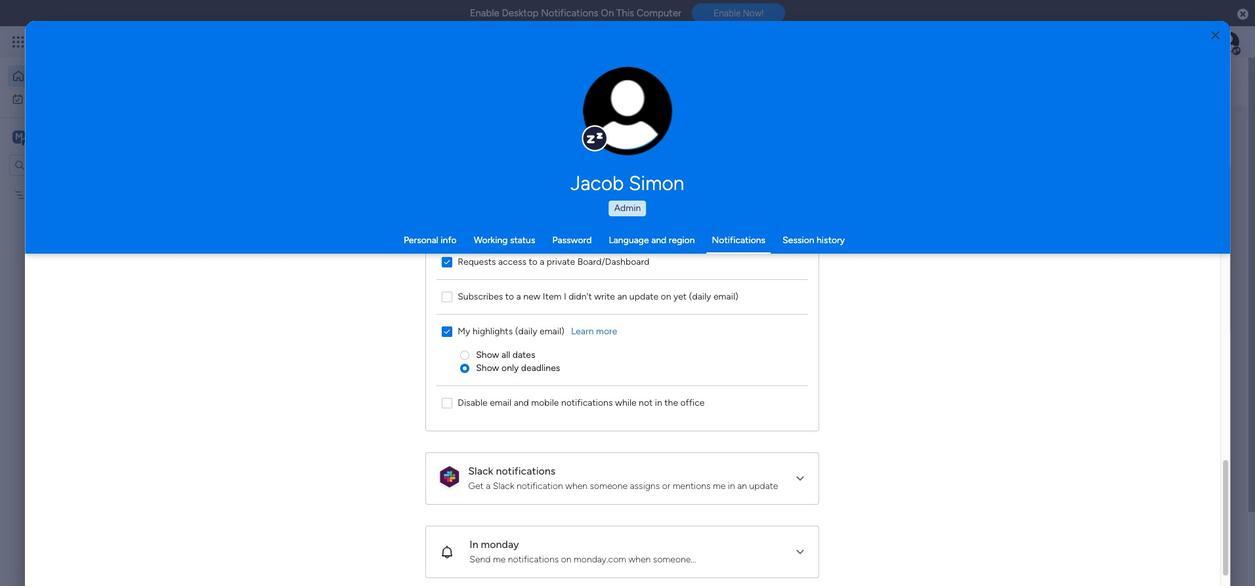 Task type: describe. For each thing, give the bounding box(es) containing it.
home
[[30, 70, 55, 81]]

mobile
[[531, 398, 559, 409]]

slack notifications get a slack notification when someone assigns or mentions me in an update
[[468, 465, 778, 492]]

1 vertical spatial workspace
[[384, 288, 428, 299]]

monday
[[481, 539, 519, 551]]

learn more link
[[571, 325, 618, 338]]

invite
[[341, 449, 368, 462]]

me inside slack notifications get a slack notification when someone assigns or mentions me in an update
[[713, 481, 726, 492]]

write
[[594, 291, 615, 302]]

deadlines
[[521, 363, 560, 374]]

or
[[662, 481, 671, 492]]

your
[[371, 449, 392, 462]]

access
[[498, 256, 527, 268]]

notifications inside slack notifications get a slack notification when someone assigns or mentions me in an update
[[496, 465, 556, 478]]

show all dates
[[476, 350, 536, 361]]

send
[[470, 554, 491, 566]]

main inside workspace selection element
[[30, 130, 53, 143]]

only
[[502, 363, 519, 374]]

change profile picture
[[600, 119, 656, 140]]

more
[[596, 326, 618, 337]]

region containing requests access to a private board/dashboard
[[426, 0, 819, 431]]

jacob simon button
[[447, 172, 808, 196]]

profile
[[632, 119, 656, 128]]

subscribes to a new item i didn't write an update on yet (daily email)
[[458, 291, 739, 302]]

0 horizontal spatial (daily
[[515, 326, 538, 337]]

email
[[490, 398, 512, 409]]

1 vertical spatial slack
[[493, 481, 515, 492]]

and inside region
[[514, 398, 529, 409]]

me inside in monday send me notifications on monday.com when someone...
[[493, 554, 506, 566]]

0 vertical spatial update
[[630, 291, 659, 302]]

start
[[470, 449, 492, 462]]

my board list box
[[0, 181, 167, 383]]

notifications for monday
[[508, 554, 559, 566]]

on inside in monday send me notifications on monday.com when someone...
[[561, 554, 572, 566]]

history
[[817, 235, 845, 246]]

monday.com
[[574, 554, 627, 566]]

status
[[510, 235, 535, 246]]

main inside work management > main workspace link
[[362, 288, 382, 299]]

requests
[[458, 256, 496, 268]]

management
[[297, 288, 352, 299]]

collaborating
[[495, 449, 557, 462]]

workspace selection element
[[12, 129, 110, 146]]

1 horizontal spatial (daily
[[689, 291, 712, 302]]

board/dashboard
[[578, 256, 650, 268]]

notifications for email
[[561, 398, 613, 409]]

disable
[[458, 398, 488, 409]]

my work button
[[8, 88, 141, 109]]

in monday send me notifications on monday.com when someone...
[[470, 539, 696, 566]]

our
[[1060, 232, 1077, 244]]

subscribes
[[458, 291, 503, 302]]

personal
[[404, 235, 439, 246]]

region
[[669, 235, 695, 246]]

my work
[[29, 93, 64, 104]]

working status link
[[474, 235, 535, 246]]

install our mobile app
[[1032, 232, 1130, 244]]

board
[[46, 189, 70, 201]]

0 horizontal spatial email)
[[540, 326, 565, 337]]

learn more
[[571, 326, 618, 337]]

working
[[474, 235, 508, 246]]

show for show all dates
[[476, 350, 500, 361]]

someone
[[590, 481, 628, 492]]

when inside slack notifications get a slack notification when someone assigns or mentions me in an update
[[566, 481, 588, 492]]

office
[[681, 398, 705, 409]]

a for notifications
[[486, 481, 491, 492]]

install
[[1032, 232, 1058, 244]]

0 vertical spatial workspace
[[56, 130, 108, 143]]

session
[[783, 235, 815, 246]]

yet
[[674, 291, 687, 302]]

a for access
[[540, 256, 545, 268]]

notifications link
[[712, 235, 766, 246]]

when inside in monday send me notifications on monday.com when someone...
[[629, 554, 651, 566]]

get
[[468, 481, 484, 492]]

jacob simon image
[[1219, 32, 1240, 53]]

my highlights (daily email)
[[458, 326, 565, 337]]

not
[[639, 398, 653, 409]]

1 vertical spatial work
[[275, 288, 295, 299]]

mobile
[[1079, 232, 1109, 244]]

home button
[[8, 66, 141, 87]]

jacob
[[571, 172, 624, 196]]

dapulse close image
[[1238, 8, 1249, 21]]

simon
[[629, 172, 684, 196]]

0 vertical spatial on
[[661, 291, 672, 302]]

2 vertical spatial and
[[450, 449, 468, 462]]

show only deadlines
[[476, 363, 560, 374]]

password link
[[552, 235, 592, 246]]

jacob simon
[[571, 172, 684, 196]]

mentions
[[673, 481, 711, 492]]

i
[[564, 291, 567, 302]]

my for my work
[[29, 93, 42, 104]]

didn't
[[569, 291, 592, 302]]

workspace image
[[12, 130, 26, 144]]

select product image
[[12, 35, 25, 49]]

language and region link
[[609, 235, 695, 246]]



Task type: vqa. For each thing, say whether or not it's contained in the screenshot.
v2 user feedback image
no



Task type: locate. For each thing, give the bounding box(es) containing it.
me
[[713, 481, 726, 492], [493, 554, 506, 566]]

0 vertical spatial notifications
[[541, 7, 599, 19]]

notifications
[[541, 7, 599, 19], [712, 235, 766, 246]]

1 horizontal spatial update
[[750, 481, 778, 492]]

my board
[[31, 189, 70, 201]]

work inside button
[[44, 93, 64, 104]]

1 vertical spatial notifications
[[496, 465, 556, 478]]

learn
[[571, 326, 594, 337]]

1 horizontal spatial enable
[[714, 8, 741, 19]]

0 horizontal spatial when
[[566, 481, 588, 492]]

and left start
[[450, 449, 468, 462]]

close image
[[1212, 31, 1220, 40]]

invite your teammates and start collaborating
[[341, 449, 557, 462]]

disable email and mobile notifications while not in the office
[[458, 398, 705, 409]]

1 vertical spatial on
[[561, 554, 572, 566]]

0 horizontal spatial on
[[561, 554, 572, 566]]

to right access at the top left of the page
[[529, 256, 538, 268]]

show down show all dates
[[476, 363, 500, 374]]

2 vertical spatial a
[[486, 481, 491, 492]]

and
[[651, 235, 667, 246], [514, 398, 529, 409], [450, 449, 468, 462]]

work management > main workspace
[[275, 288, 428, 299]]

2 vertical spatial my
[[458, 326, 471, 337]]

1 vertical spatial main
[[362, 288, 382, 299]]

notifications
[[561, 398, 613, 409], [496, 465, 556, 478], [508, 554, 559, 566]]

0 vertical spatial work
[[44, 93, 64, 104]]

add to favorites image
[[411, 266, 424, 279]]

1 horizontal spatial to
[[529, 256, 538, 268]]

0 vertical spatial slack
[[468, 465, 494, 478]]

work management > main workspace link
[[253, 160, 437, 307]]

my down home
[[29, 93, 42, 104]]

0 horizontal spatial enable
[[470, 7, 500, 19]]

workspace up search in workspace field
[[56, 130, 108, 143]]

0 vertical spatial in
[[655, 398, 663, 409]]

0 horizontal spatial work
[[44, 93, 64, 104]]

admin
[[614, 203, 641, 214]]

on
[[601, 7, 614, 19]]

me right mentions
[[713, 481, 726, 492]]

1 vertical spatial show
[[476, 363, 500, 374]]

main workspace
[[30, 130, 108, 143]]

0 horizontal spatial main
[[30, 130, 53, 143]]

0 vertical spatial and
[[651, 235, 667, 246]]

enable left desktop
[[470, 7, 500, 19]]

update inside slack notifications get a slack notification when someone assigns or mentions me in an update
[[750, 481, 778, 492]]

0 horizontal spatial me
[[493, 554, 506, 566]]

1 horizontal spatial a
[[517, 291, 521, 302]]

0 vertical spatial notifications
[[561, 398, 613, 409]]

0 vertical spatial main
[[30, 130, 53, 143]]

(daily up dates
[[515, 326, 538, 337]]

enable for enable desktop notifications on this computer
[[470, 7, 500, 19]]

and left region
[[651, 235, 667, 246]]

enable desktop notifications on this computer
[[470, 7, 682, 19]]

when left someone...
[[629, 554, 651, 566]]

0 horizontal spatial to
[[506, 291, 514, 302]]

0 vertical spatial an
[[618, 291, 627, 302]]

1 horizontal spatial on
[[661, 291, 672, 302]]

password
[[552, 235, 592, 246]]

in
[[655, 398, 663, 409], [728, 481, 735, 492]]

to left new
[[506, 291, 514, 302]]

in right mentions
[[728, 481, 735, 492]]

1 vertical spatial notifications
[[712, 235, 766, 246]]

1 vertical spatial when
[[629, 554, 651, 566]]

now!
[[743, 8, 764, 19]]

0 vertical spatial email)
[[714, 291, 739, 302]]

workspace
[[56, 130, 108, 143], [384, 288, 428, 299]]

Search in workspace field
[[28, 158, 110, 173]]

1 vertical spatial email)
[[540, 326, 565, 337]]

session history link
[[783, 235, 845, 246]]

dates
[[513, 350, 536, 361]]

main
[[30, 130, 53, 143], [362, 288, 382, 299]]

app
[[1111, 232, 1130, 244]]

1 vertical spatial an
[[738, 481, 747, 492]]

teammates
[[394, 449, 448, 462]]

language and region
[[609, 235, 695, 246]]

1 horizontal spatial email)
[[714, 291, 739, 302]]

1 vertical spatial update
[[750, 481, 778, 492]]

personal info
[[404, 235, 457, 246]]

enable inside button
[[714, 8, 741, 19]]

main right workspace icon
[[30, 130, 53, 143]]

1 vertical spatial to
[[506, 291, 514, 302]]

1 show from the top
[[476, 350, 500, 361]]

1 horizontal spatial work
[[275, 288, 295, 299]]

1 vertical spatial in
[[728, 481, 735, 492]]

in
[[470, 539, 479, 551]]

1 horizontal spatial main
[[362, 288, 382, 299]]

enable for enable now!
[[714, 8, 741, 19]]

enable
[[470, 7, 500, 19], [714, 8, 741, 19]]

0 vertical spatial (daily
[[689, 291, 712, 302]]

my inside list box
[[31, 189, 43, 201]]

enable left now!
[[714, 8, 741, 19]]

2 vertical spatial notifications
[[508, 554, 559, 566]]

0 horizontal spatial update
[[630, 291, 659, 302]]

0 horizontal spatial notifications
[[541, 7, 599, 19]]

show left all
[[476, 350, 500, 361]]

computer
[[637, 7, 682, 19]]

show for show only deadlines
[[476, 363, 500, 374]]

0 vertical spatial me
[[713, 481, 726, 492]]

notifications inside in monday send me notifications on monday.com when someone...
[[508, 554, 559, 566]]

2 show from the top
[[476, 363, 500, 374]]

0 horizontal spatial and
[[450, 449, 468, 462]]

info
[[441, 235, 457, 246]]

on
[[661, 291, 672, 302], [561, 554, 572, 566]]

a
[[540, 256, 545, 268], [517, 291, 521, 302], [486, 481, 491, 492]]

on left the monday.com
[[561, 554, 572, 566]]

a inside slack notifications get a slack notification when someone assigns or mentions me in an update
[[486, 481, 491, 492]]

2 horizontal spatial a
[[540, 256, 545, 268]]

0 horizontal spatial workspace
[[56, 130, 108, 143]]

notifications down "monday" at bottom left
[[508, 554, 559, 566]]

me down "monday" at bottom left
[[493, 554, 506, 566]]

email) left learn
[[540, 326, 565, 337]]

highlights
[[473, 326, 513, 337]]

when
[[566, 481, 588, 492], [629, 554, 651, 566]]

(daily right yet
[[689, 291, 712, 302]]

personal info link
[[404, 235, 457, 246]]

on left yet
[[661, 291, 672, 302]]

my inside button
[[29, 93, 42, 104]]

1 horizontal spatial and
[[514, 398, 529, 409]]

picture
[[615, 130, 641, 140]]

slack
[[468, 465, 494, 478], [493, 481, 515, 492]]

1 horizontal spatial when
[[629, 554, 651, 566]]

an right mentions
[[738, 481, 747, 492]]

1 vertical spatial and
[[514, 398, 529, 409]]

and right email
[[514, 398, 529, 409]]

all
[[502, 350, 511, 361]]

slack right get on the left bottom
[[493, 481, 515, 492]]

in left the
[[655, 398, 663, 409]]

1 horizontal spatial me
[[713, 481, 726, 492]]

item
[[543, 291, 562, 302]]

0 vertical spatial when
[[566, 481, 588, 492]]

0 vertical spatial a
[[540, 256, 545, 268]]

slack up get on the left bottom
[[468, 465, 494, 478]]

notifications left on
[[541, 7, 599, 19]]

an right write
[[618, 291, 627, 302]]

session history
[[783, 235, 845, 246]]

0 horizontal spatial a
[[486, 481, 491, 492]]

work down home
[[44, 93, 64, 104]]

m
[[15, 131, 23, 142]]

0 vertical spatial my
[[29, 93, 42, 104]]

1 vertical spatial me
[[493, 554, 506, 566]]

when left someone
[[566, 481, 588, 492]]

my for my highlights (daily email)
[[458, 326, 471, 337]]

desktop
[[502, 7, 539, 19]]

an inside region
[[618, 291, 627, 302]]

while
[[615, 398, 637, 409]]

0 vertical spatial to
[[529, 256, 538, 268]]

my left board
[[31, 189, 43, 201]]

my
[[29, 93, 42, 104], [31, 189, 43, 201], [458, 326, 471, 337]]

(daily
[[689, 291, 712, 302], [515, 326, 538, 337]]

0 horizontal spatial in
[[655, 398, 663, 409]]

region
[[426, 0, 819, 431]]

notifications right region
[[712, 235, 766, 246]]

the
[[665, 398, 678, 409]]

workspace down add to favorites icon
[[384, 288, 428, 299]]

0 horizontal spatial an
[[618, 291, 627, 302]]

main right >
[[362, 288, 382, 299]]

my for my board
[[31, 189, 43, 201]]

new
[[524, 291, 541, 302]]

change profile picture button
[[583, 67, 673, 156]]

assigns
[[630, 481, 660, 492]]

working status
[[474, 235, 535, 246]]

1 horizontal spatial notifications
[[712, 235, 766, 246]]

my left highlights
[[458, 326, 471, 337]]

enable now!
[[714, 8, 764, 19]]

private
[[547, 256, 575, 268]]

email)
[[714, 291, 739, 302], [540, 326, 565, 337]]

notifications down "collaborating"
[[496, 465, 556, 478]]

requests access to a private board/dashboard
[[458, 256, 650, 268]]

1 vertical spatial my
[[31, 189, 43, 201]]

someone...
[[653, 554, 696, 566]]

enable now! button
[[692, 3, 786, 23]]

an inside slack notifications get a slack notification when someone assigns or mentions me in an update
[[738, 481, 747, 492]]

1 vertical spatial a
[[517, 291, 521, 302]]

a left private
[[540, 256, 545, 268]]

update
[[630, 291, 659, 302], [750, 481, 778, 492]]

my inside region
[[458, 326, 471, 337]]

1 horizontal spatial in
[[728, 481, 735, 492]]

0 vertical spatial show
[[476, 350, 500, 361]]

option
[[0, 183, 167, 186]]

language
[[609, 235, 649, 246]]

work left management
[[275, 288, 295, 299]]

notifications left 'while'
[[561, 398, 613, 409]]

1 horizontal spatial an
[[738, 481, 747, 492]]

in inside slack notifications get a slack notification when someone assigns or mentions me in an update
[[728, 481, 735, 492]]

1 vertical spatial (daily
[[515, 326, 538, 337]]

install our mobile app link
[[1032, 231, 1196, 245]]

to
[[529, 256, 538, 268], [506, 291, 514, 302]]

a right get on the left bottom
[[486, 481, 491, 492]]

1 horizontal spatial workspace
[[384, 288, 428, 299]]

email) right yet
[[714, 291, 739, 302]]

this
[[617, 7, 634, 19]]

a left new
[[517, 291, 521, 302]]

2 horizontal spatial and
[[651, 235, 667, 246]]

notification
[[517, 481, 563, 492]]

change
[[600, 119, 630, 128]]



